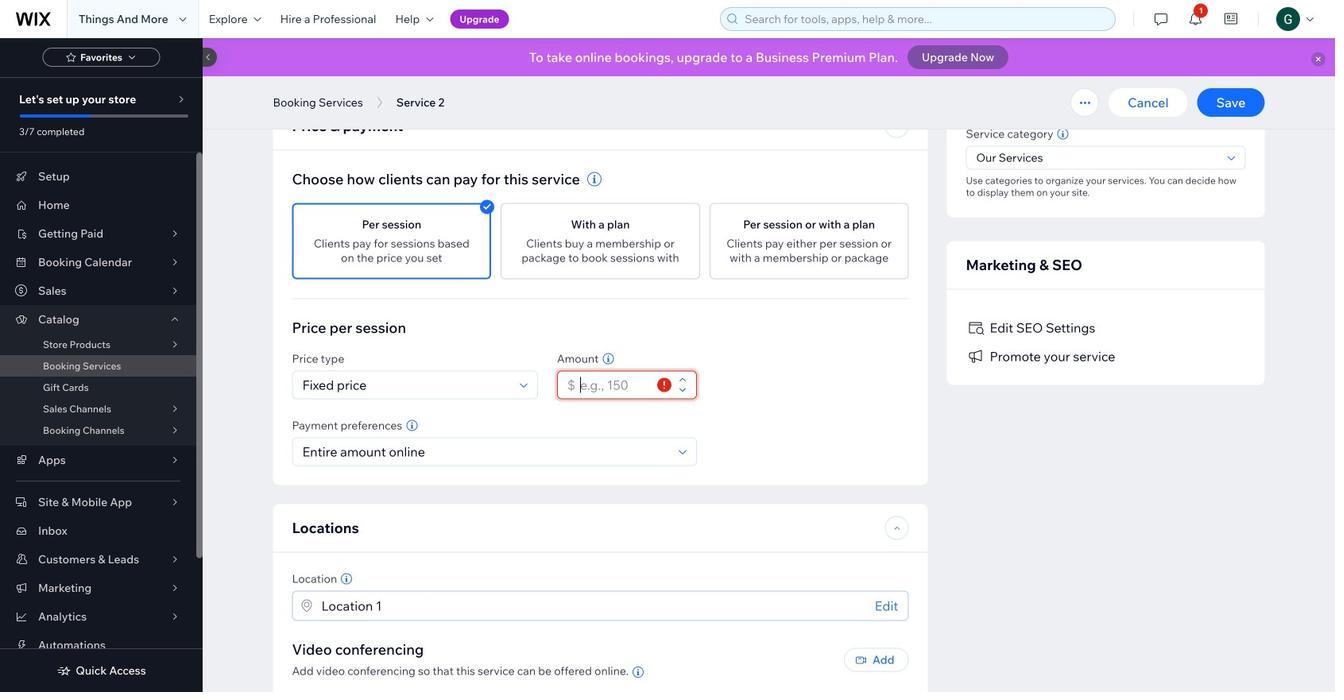Task type: vqa. For each thing, say whether or not it's contained in the screenshot.
ad goal image
no



Task type: locate. For each thing, give the bounding box(es) containing it.
alert
[[203, 38, 1336, 76]]

Select an option field
[[972, 147, 1223, 169]]

None field
[[298, 372, 515, 399], [298, 439, 674, 466], [298, 372, 515, 399], [298, 439, 674, 466]]

Search for tools, apps, help & more... field
[[741, 8, 1111, 30]]

sidebar element
[[0, 38, 217, 693]]



Task type: describe. For each thing, give the bounding box(es) containing it.
e.g., 150 text field
[[576, 372, 653, 399]]



